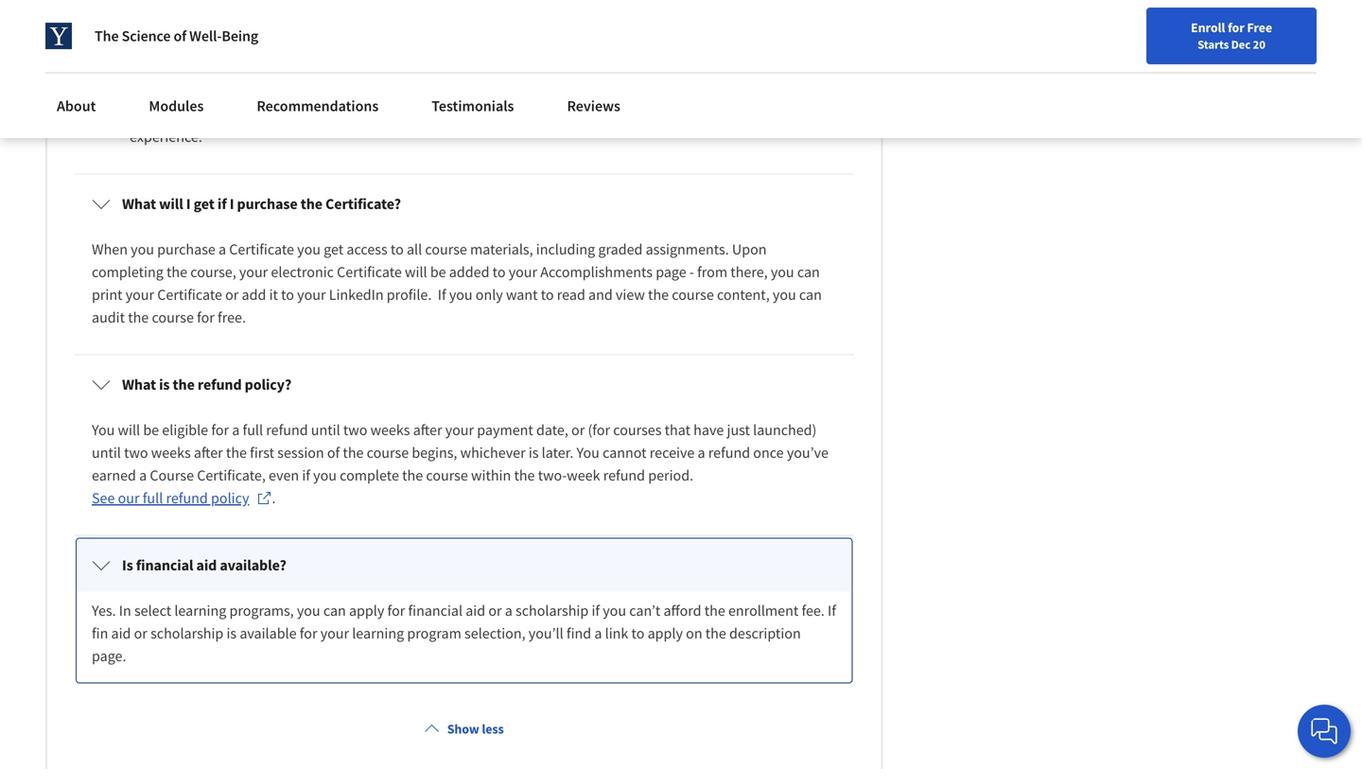Task type: vqa. For each thing, say whether or not it's contained in the screenshot.
only on the top left of the page
yes



Task type: describe. For each thing, give the bounding box(es) containing it.
about
[[57, 96, 96, 115]]

all inside the course may offer 'full course, no certificate' instead. this option lets you see all course materials, submit required assessments, and get a final grade. this also means that you will not be able to purchase a certificate experience.
[[642, 82, 657, 101]]

program
[[407, 624, 461, 643]]

financial inside yes. in select learning programs, you can apply for financial aid or a scholarship if you can't afford the enrollment fee. if fin aid or scholarship is available for your learning program selection, you'll find a link to apply on the description page.
[[408, 601, 463, 620]]

completing
[[92, 262, 163, 281]]

2 horizontal spatial aid
[[466, 601, 485, 620]]

0 horizontal spatial scholarship
[[150, 624, 224, 643]]

0 vertical spatial scholarship
[[516, 601, 589, 620]]

the for the science of well-being
[[95, 26, 119, 45]]

if inside you will be eligible for a full refund until two weeks after your payment date, or (for courses that have just launched) until two weeks after the first session of the course begins, whichever is later. you cannot receive a refund once you've earned a course certificate, even if you complete the course within the two-week refund period.
[[302, 466, 310, 485]]

period.
[[648, 466, 693, 485]]

is financial aid available? button
[[77, 539, 852, 592]]

electronic
[[271, 262, 334, 281]]

option:
[[645, 29, 690, 48]]

refund up session
[[266, 420, 308, 439]]

to
[[357, 6, 372, 25]]

full inside you will be eligible for a full refund until two weeks after your payment date, or (for courses that have just launched) until two weeks after the first session of the course begins, whichever is later. you cannot receive a refund once you've earned a course certificate, even if you complete the course within the two-week refund period.
[[243, 420, 263, 439]]

0 vertical spatial see
[[138, 6, 160, 25]]

about link
[[45, 85, 107, 127]]

no
[[345, 82, 363, 101]]

1 vertical spatial after
[[413, 420, 442, 439]]

course left in
[[628, 0, 670, 2]]

1 vertical spatial until
[[92, 443, 121, 462]]

0 vertical spatial can
[[797, 262, 820, 281]]

if up don't
[[549, 0, 557, 2]]

to inside yes. in select learning programs, you can apply for financial aid or a scholarship if you can't afford the enrollment fee. if fin aid or scholarship is available for your learning program selection, you'll find a link to apply on the description page.
[[631, 624, 645, 643]]

2 i from the left
[[230, 194, 234, 213]]

whichever
[[460, 443, 526, 462]]

1 horizontal spatial learning
[[352, 624, 404, 643]]

earn
[[593, 6, 621, 25]]

1 horizontal spatial until
[[311, 420, 340, 439]]

is inside what is the refund policy? dropdown button
[[159, 375, 170, 394]]

course,
[[294, 82, 342, 101]]

view
[[616, 285, 645, 304]]

0 vertical spatial apply
[[349, 601, 384, 620]]

eligible
[[162, 420, 208, 439]]

0 horizontal spatial aid
[[111, 624, 131, 643]]

don't
[[524, 29, 557, 48]]

for right available
[[300, 624, 317, 643]]

you right content,
[[773, 285, 796, 304]]

0 horizontal spatial full
[[143, 488, 163, 507]]

the down most
[[153, 29, 174, 48]]

what is the refund policy? button
[[77, 358, 852, 411]]

0 horizontal spatial two
[[124, 443, 148, 462]]

your left audit.
[[414, 29, 443, 48]]

0 horizontal spatial this
[[408, 104, 435, 123]]

enroll for free starts dec 20
[[1191, 19, 1272, 52]]

the inside what will i get if i purchase the certificate? dropdown button
[[301, 194, 323, 213]]

audit.
[[446, 29, 483, 48]]

reviews link
[[556, 85, 632, 127]]

course up added
[[425, 240, 467, 259]]

payment
[[477, 420, 533, 439]]

that inside you will be eligible for a full refund until two weeks after your payment date, or (for courses that have just launched) until two weeks after the first session of the course begins, whichever is later. you cannot receive a refund once you've earned a course certificate, even if you complete the course within the two-week refund period.
[[665, 420, 691, 439]]

read
[[557, 285, 585, 304]]

what will i get if i purchase the certificate?
[[122, 194, 401, 213]]

receive
[[650, 443, 695, 462]]

on inside yes. in select learning programs, you can apply for financial aid or a scholarship if you can't afford the enrollment fee. if fin aid or scholarship is available for your learning program selection, you'll find a link to apply on the description page.
[[686, 624, 702, 643]]

want
[[506, 285, 538, 304]]

will right the mode,
[[794, 0, 816, 2]]

1 vertical spatial see
[[560, 29, 582, 48]]

depends
[[316, 0, 371, 2]]

certificate inside 'access to lectures and assignments depends on your type of enrollment. if you take a course in audit mode, you will be able to see most course materials for free. to access graded assignments and to earn a certificate, you will need to purchase the certificate experience, during or after your audit. if you don't see the audit option:'
[[177, 29, 242, 48]]

later.
[[542, 443, 574, 462]]

20
[[1253, 37, 1266, 52]]

course up well-
[[198, 6, 240, 25]]

will inside when you purchase a certificate you get access to all course materials, including graded assignments. upon completing the course, your electronic certificate will be added to your accomplishments page - from there, you can print your certificate or add it to your linkedin profile.  if you only want to read and view the course content, you can audit the course for free.
[[405, 262, 427, 281]]

the down page
[[648, 285, 669, 304]]

certificate inside the course may offer 'full course, no certificate' instead. this option lets you see all course materials, submit required assessments, and get a final grade. this also means that you will not be able to purchase a certificate experience.
[[754, 104, 819, 123]]

description
[[729, 624, 801, 643]]

you will be eligible for a full refund until two weeks after your payment date, or (for courses that have just launched) until two weeks after the first session of the course begins, whichever is later. you cannot receive a refund once you've earned a course certificate, even if you complete the course within the two-week refund period.
[[92, 420, 832, 485]]

our
[[118, 488, 140, 507]]

is inside you will be eligible for a full refund until two weeks after your payment date, or (for courses that have just launched) until two weeks after the first session of the course begins, whichever is later. you cannot receive a refund once you've earned a course certificate, even if you complete the course within the two-week refund period.
[[529, 443, 539, 462]]

show less button
[[417, 712, 511, 746]]

get inside dropdown button
[[194, 194, 215, 213]]

0 vertical spatial you
[[92, 420, 115, 439]]

purchase inside when you purchase a certificate you get access to all course materials, including graded assignments. upon completing the course, your electronic certificate will be added to your accomplishments page - from there, you can print your certificate or add it to your linkedin profile.  if you only want to read and view the course content, you can audit the course for free.
[[157, 240, 216, 259]]

(for
[[588, 420, 610, 439]]

purchase inside dropdown button
[[237, 194, 298, 213]]

science
[[122, 26, 171, 45]]

take
[[587, 0, 614, 2]]

your left the type in the top left of the page
[[393, 0, 422, 2]]

to up profile.
[[391, 240, 404, 259]]

your inside yes. in select learning programs, you can apply for financial aid or a scholarship if you can't afford the enrollment fee. if fin aid or scholarship is available for your learning program selection, you'll find a link to apply on the description page.
[[320, 624, 349, 643]]

see inside the course may offer 'full course, no certificate' instead. this option lets you see all course materials, submit required assessments, and get a final grade. this also means that you will not be able to purchase a certificate experience.
[[617, 82, 639, 101]]

certificate down course,
[[157, 285, 222, 304]]

refund down just
[[708, 443, 750, 462]]

to right need
[[793, 6, 806, 25]]

for down 'is financial aid available?' dropdown button
[[387, 601, 405, 620]]

experience,
[[245, 29, 318, 48]]

the right afford
[[704, 601, 725, 620]]

if right audit.
[[486, 29, 494, 48]]

course down the -
[[672, 285, 714, 304]]

you down option
[[541, 104, 564, 123]]

fee.
[[802, 601, 825, 620]]

is inside yes. in select learning programs, you can apply for financial aid or a scholarship if you can't afford the enrollment fee. if fin aid or scholarship is available for your learning program selection, you'll find a link to apply on the description page.
[[227, 624, 237, 643]]

1 vertical spatial can
[[799, 285, 822, 304]]

profile.
[[387, 285, 432, 304]]

to right 'access'
[[136, 0, 149, 2]]

audit for a
[[609, 29, 642, 48]]

upon
[[732, 240, 767, 259]]

chat with us image
[[1309, 716, 1339, 746]]

be inside you will be eligible for a full refund until two weeks after your payment date, or (for courses that have just launched) until two weeks after the first session of the course begins, whichever is later. you cannot receive a refund once you've earned a course certificate, even if you complete the course within the two-week refund period.
[[143, 420, 159, 439]]

there,
[[731, 262, 768, 281]]

after inside 'access to lectures and assignments depends on your type of enrollment. if you take a course in audit mode, you will be able to see most course materials for free. to access graded assignments and to earn a certificate, you will need to purchase the certificate experience, during or after your audit. if you don't see the audit option:'
[[382, 29, 411, 48]]

will inside the course may offer 'full course, no certificate' instead. this option lets you see all course materials, submit required assessments, and get a final grade. this also means that you will not be able to purchase a certificate experience.
[[567, 104, 590, 123]]

the down completing
[[128, 308, 149, 327]]

once
[[753, 443, 784, 462]]

for inside when you purchase a certificate you get access to all course materials, including graded assignments. upon completing the course, your electronic certificate will be added to your accomplishments page - from there, you can print your certificate or add it to your linkedin profile.  if you only want to read and view the course content, you can audit the course for free.
[[197, 308, 215, 327]]

the left two-
[[514, 466, 535, 485]]

will down the mode,
[[733, 6, 756, 25]]

-
[[689, 262, 694, 281]]

mode,
[[724, 0, 764, 2]]

see our full refund policy link
[[92, 487, 272, 509]]

have
[[694, 420, 724, 439]]

will inside dropdown button
[[159, 194, 183, 213]]

in
[[673, 0, 685, 2]]

materials
[[243, 6, 302, 25]]

you down added
[[449, 285, 473, 304]]

of inside 'access to lectures and assignments depends on your type of enrollment. if you take a course in audit mode, you will be able to see most course materials for free. to access graded assignments and to earn a certificate, you will need to purchase the certificate experience, during or after your audit. if you don't see the audit option:'
[[456, 0, 469, 2]]

of inside you will be eligible for a full refund until two weeks after your payment date, or (for courses that have just launched) until two weeks after the first session of the course begins, whichever is later. you cannot receive a refund once you've earned a course certificate, even if you complete the course within the two-week refund period.
[[327, 443, 340, 462]]

course up complete
[[367, 443, 409, 462]]

if inside dropdown button
[[217, 194, 227, 213]]

or inside 'access to lectures and assignments depends on your type of enrollment. if you take a course in audit mode, you will be able to see most course materials for free. to access graded assignments and to earn a certificate, you will need to purchase the certificate experience, during or after your audit. if you don't see the audit option:'
[[365, 29, 379, 48]]

page.
[[92, 646, 126, 665]]

page
[[656, 262, 686, 281]]

select
[[134, 601, 171, 620]]

course
[[150, 466, 194, 485]]

purchase inside the course may offer 'full course, no certificate' instead. this option lets you see all course materials, submit required assessments, and get a final grade. this also means that you will not be able to purchase a certificate experience.
[[682, 104, 741, 123]]

begins,
[[412, 443, 457, 462]]

dec
[[1231, 37, 1251, 52]]

1 horizontal spatial this
[[491, 82, 518, 101]]

able inside the course may offer 'full course, no certificate' instead. this option lets you see all course materials, submit required assessments, and get a final grade. this also means that you will not be able to purchase a certificate experience.
[[636, 104, 663, 123]]

for inside 'access to lectures and assignments depends on your type of enrollment. if you take a course in audit mode, you will be able to see most course materials for free. to access graded assignments and to earn a certificate, you will need to purchase the certificate experience, during or after your audit. if you don't see the audit option:'
[[305, 6, 323, 25]]

type
[[425, 0, 453, 2]]

certificate, inside you will be eligible for a full refund until two weeks after your payment date, or (for courses that have just launched) until two weeks after the first session of the course begins, whichever is later. you cannot receive a refund once you've earned a course certificate, even if you complete the course within the two-week refund period.
[[197, 466, 266, 485]]

to up only
[[492, 262, 506, 281]]

you left the take on the top left
[[560, 0, 584, 2]]

well-
[[189, 26, 222, 45]]

you left don't
[[497, 29, 521, 48]]

means
[[467, 104, 509, 123]]

.
[[272, 488, 276, 507]]

course down course,
[[152, 308, 194, 327]]

your up add
[[239, 262, 268, 281]]

yale university image
[[45, 23, 72, 49]]

course down option:
[[660, 82, 702, 101]]

final
[[334, 104, 362, 123]]

and inside when you purchase a certificate you get access to all course materials, including graded assignments. upon completing the course, your electronic certificate will be added to your accomplishments page - from there, you can print your certificate or add it to your linkedin profile.  if you only want to read and view the course content, you can audit the course for free.
[[588, 285, 613, 304]]

show less
[[447, 720, 504, 737]]

be inside when you purchase a certificate you get access to all course materials, including graded assignments. upon completing the course, your electronic certificate will be added to your accomplishments page - from there, you can print your certificate or add it to your linkedin profile.  if you only want to read and view the course content, you can audit the course for free.
[[430, 262, 446, 281]]

option
[[521, 82, 562, 101]]

certificate down the what will i get if i purchase the certificate?
[[229, 240, 294, 259]]

see
[[92, 488, 115, 507]]

offer
[[232, 82, 261, 101]]

can't
[[629, 601, 661, 620]]

for inside you will be eligible for a full refund until two weeks after your payment date, or (for courses that have just launched) until two weeks after the first session of the course begins, whichever is later. you cannot receive a refund once you've earned a course certificate, even if you complete the course within the two-week refund period.
[[211, 420, 229, 439]]

most
[[163, 6, 195, 25]]

just
[[727, 420, 750, 439]]

is
[[122, 556, 133, 575]]

you right programs,
[[297, 601, 320, 620]]

it
[[269, 285, 278, 304]]

graded inside 'access to lectures and assignments depends on your type of enrollment. if you take a course in audit mode, you will be able to see most course materials for free. to access graded assignments and to earn a certificate, you will need to purchase the certificate experience, during or after your audit. if you don't see the audit option:'
[[419, 6, 464, 25]]

the left description
[[705, 624, 726, 643]]

find
[[567, 624, 591, 643]]

to down the take on the top left
[[577, 6, 590, 25]]

your up want
[[509, 262, 537, 281]]

the up complete
[[343, 443, 364, 462]]

policy?
[[245, 375, 292, 394]]

what for what will i get if i purchase the certificate?
[[122, 194, 156, 213]]

certificate?
[[325, 194, 401, 213]]

you right there,
[[771, 262, 794, 281]]

course down begins,
[[426, 466, 468, 485]]

date,
[[536, 420, 568, 439]]

1 horizontal spatial weeks
[[370, 420, 410, 439]]

be inside 'access to lectures and assignments depends on your type of enrollment. if you take a course in audit mode, you will be able to see most course materials for free. to access graded assignments and to earn a certificate, you will need to purchase the certificate experience, during or after your audit. if you don't see the audit option:'
[[819, 0, 835, 2]]

'full
[[264, 82, 291, 101]]

being
[[222, 26, 258, 45]]

also
[[438, 104, 464, 123]]



Task type: locate. For each thing, give the bounding box(es) containing it.
i
[[186, 194, 191, 213], [230, 194, 234, 213]]

can right programs,
[[323, 601, 346, 620]]

2 vertical spatial of
[[327, 443, 340, 462]]

access inside when you purchase a certificate you get access to all course materials, including graded assignments. upon completing the course, your electronic certificate will be added to your accomplishments page - from there, you can print your certificate or add it to your linkedin profile.  if you only want to read and view the course content, you can audit the course for free.
[[347, 240, 388, 259]]

list
[[70, 0, 858, 689]]

0 horizontal spatial all
[[407, 240, 422, 259]]

certificate, down in
[[635, 6, 704, 25]]

can inside yes. in select learning programs, you can apply for financial aid or a scholarship if you can't afford the enrollment fee. if fin aid or scholarship is available for your learning program selection, you'll find a link to apply on the description page.
[[323, 601, 346, 620]]

purchase up course,
[[157, 240, 216, 259]]

1 vertical spatial if
[[302, 466, 310, 485]]

1 i from the left
[[186, 194, 191, 213]]

enroll
[[1191, 19, 1225, 36]]

purchase down 'access'
[[92, 29, 150, 48]]

2 vertical spatial after
[[194, 443, 223, 462]]

2 vertical spatial if
[[592, 601, 600, 620]]

on inside 'access to lectures and assignments depends on your type of enrollment. if you take a course in audit mode, you will be able to see most course materials for free. to access graded assignments and to earn a certificate, you will need to purchase the certificate experience, during or after your audit. if you don't see the audit option:'
[[374, 0, 390, 2]]

1 vertical spatial full
[[143, 488, 163, 507]]

is left available
[[227, 624, 237, 643]]

for inside enroll for free starts dec 20
[[1228, 19, 1245, 36]]

0 vertical spatial after
[[382, 29, 411, 48]]

certificate up linkedin
[[337, 262, 402, 281]]

all up profile.
[[407, 240, 422, 259]]

the down earn
[[585, 29, 606, 48]]

or inside you will be eligible for a full refund until two weeks after your payment date, or (for courses that have just launched) until two weeks after the first session of the course begins, whichever is later. you cannot receive a refund once you've earned a course certificate, even if you complete the course within the two-week refund period.
[[571, 420, 585, 439]]

0 vertical spatial certificate,
[[635, 6, 704, 25]]

be inside the course may offer 'full course, no certificate' instead. this option lets you see all course materials, submit required assessments, and get a final grade. this also means that you will not be able to purchase a certificate experience.
[[617, 104, 633, 123]]

fin
[[92, 624, 108, 643]]

0 vertical spatial assignments
[[233, 0, 313, 2]]

financial right is
[[136, 556, 193, 575]]

is left later. at the bottom of page
[[529, 443, 539, 462]]

0 horizontal spatial that
[[512, 104, 538, 123]]

in
[[119, 601, 131, 620]]

assignments up materials
[[233, 0, 313, 2]]

starts
[[1198, 37, 1229, 52]]

what for what is the refund policy?
[[122, 375, 156, 394]]

during
[[321, 29, 362, 48]]

if inside yes. in select learning programs, you can apply for financial aid or a scholarship if you can't afford the enrollment fee. if fin aid or scholarship is available for your learning program selection, you'll find a link to apply on the description page.
[[592, 601, 600, 620]]

after down eligible
[[194, 443, 223, 462]]

yes. in select learning programs, you can apply for financial aid or a scholarship if you can't afford the enrollment fee. if fin aid or scholarship is available for your learning program selection, you'll find a link to apply on the description page.
[[92, 601, 839, 665]]

what inside what will i get if i purchase the certificate? dropdown button
[[122, 194, 156, 213]]

apply
[[349, 601, 384, 620], [648, 624, 683, 643]]

financial inside dropdown button
[[136, 556, 193, 575]]

if right even
[[302, 466, 310, 485]]

0 vertical spatial what
[[122, 194, 156, 213]]

1 horizontal spatial if
[[302, 466, 310, 485]]

available
[[240, 624, 297, 643]]

0 vertical spatial if
[[217, 194, 227, 213]]

you up electronic
[[297, 240, 321, 259]]

to right it
[[281, 285, 294, 304]]

0 vertical spatial materials,
[[705, 82, 768, 101]]

able inside 'access to lectures and assignments depends on your type of enrollment. if you take a course in audit mode, you will be able to see most course materials for free. to access graded assignments and to earn a certificate, you will need to purchase the certificate experience, during or after your audit. if you don't see the audit option:'
[[92, 6, 119, 25]]

0 vertical spatial aid
[[196, 556, 217, 575]]

if inside when you purchase a certificate you get access to all course materials, including graded assignments. upon completing the course, your electronic certificate will be added to your accomplishments page - from there, you can print your certificate or add it to your linkedin profile.  if you only want to read and view the course content, you can audit the course for free.
[[438, 285, 446, 304]]

all down option:
[[642, 82, 657, 101]]

if up course,
[[217, 194, 227, 213]]

for down depends on the left top of page
[[305, 6, 323, 25]]

graded up accomplishments
[[598, 240, 643, 259]]

1 vertical spatial certificate,
[[197, 466, 266, 485]]

0 vertical spatial able
[[92, 6, 119, 25]]

you
[[92, 420, 115, 439], [577, 443, 600, 462]]

the
[[153, 29, 174, 48], [585, 29, 606, 48], [301, 194, 323, 213], [166, 262, 187, 281], [648, 285, 669, 304], [128, 308, 149, 327], [173, 375, 195, 394], [226, 443, 247, 462], [343, 443, 364, 462], [402, 466, 423, 485], [514, 466, 535, 485], [704, 601, 725, 620], [705, 624, 726, 643]]

1 horizontal spatial graded
[[598, 240, 643, 259]]

required
[[130, 104, 184, 123]]

0 vertical spatial full
[[243, 420, 263, 439]]

free
[[1247, 19, 1272, 36]]

submit
[[771, 82, 815, 101]]

0 horizontal spatial if
[[217, 194, 227, 213]]

free. down add
[[218, 308, 246, 327]]

and up well-
[[206, 0, 230, 2]]

0 horizontal spatial the
[[95, 26, 119, 45]]

0 horizontal spatial i
[[186, 194, 191, 213]]

access inside 'access to lectures and assignments depends on your type of enrollment. if you take a course in audit mode, you will be able to see most course materials for free. to access graded assignments and to earn a certificate, you will need to purchase the certificate experience, during or after your audit. if you don't see the audit option:'
[[375, 6, 416, 25]]

you inside you will be eligible for a full refund until two weeks after your payment date, or (for courses that have just launched) until two weeks after the first session of the course begins, whichever is later. you cannot receive a refund once you've earned a course certificate, even if you complete the course within the two-week refund period.
[[313, 466, 337, 485]]

refund left policy?
[[198, 375, 242, 394]]

the inside the course may offer 'full course, no certificate' instead. this option lets you see all course materials, submit required assessments, and get a final grade. this also means that you will not be able to purchase a certificate experience.
[[130, 82, 153, 101]]

aid up selection,
[[466, 601, 485, 620]]

1 horizontal spatial certificate,
[[635, 6, 704, 25]]

your down electronic
[[297, 285, 326, 304]]

of right session
[[327, 443, 340, 462]]

and inside the course may offer 'full course, no certificate' instead. this option lets you see all course materials, submit required assessments, and get a final grade. this also means that you will not be able to purchase a certificate experience.
[[274, 104, 298, 123]]

0 horizontal spatial learning
[[174, 601, 226, 620]]

1 horizontal spatial aid
[[196, 556, 217, 575]]

your
[[393, 0, 422, 2], [414, 29, 443, 48], [239, 262, 268, 281], [509, 262, 537, 281], [126, 285, 154, 304], [297, 285, 326, 304], [445, 420, 474, 439], [320, 624, 349, 643]]

0 vertical spatial two
[[343, 420, 367, 439]]

that
[[512, 104, 538, 123], [665, 420, 691, 439]]

session
[[277, 443, 324, 462]]

two
[[343, 420, 367, 439], [124, 443, 148, 462]]

launched)
[[753, 420, 817, 439]]

free. inside when you purchase a certificate you get access to all course materials, including graded assignments. upon completing the course, your electronic certificate will be added to your accomplishments page - from there, you can print your certificate or add it to your linkedin profile.  if you only want to read and view the course content, you can audit the course for free.
[[218, 308, 246, 327]]

assignments.
[[646, 240, 729, 259]]

1 vertical spatial what
[[122, 375, 156, 394]]

list containing access to lectures and assignments depends on your type of enrollment. if you take a course in audit mode, you will be able to see most course materials for free. to access graded assignments and to earn a certificate, you will need to purchase the certificate experience, during or after your audit. if you don't see the audit option:
[[70, 0, 858, 689]]

1 horizontal spatial all
[[642, 82, 657, 101]]

the for the course may offer 'full course, no certificate' instead. this option lets you see all course materials, submit required assessments, and get a final grade. this also means that you will not be able to purchase a certificate experience.
[[130, 82, 153, 101]]

2 horizontal spatial after
[[413, 420, 442, 439]]

full
[[243, 420, 263, 439], [143, 488, 163, 507]]

scholarship up the you'll
[[516, 601, 589, 620]]

1 vertical spatial free.
[[218, 308, 246, 327]]

free. down depends on the left top of page
[[326, 6, 354, 25]]

course up required
[[156, 82, 199, 101]]

need
[[759, 6, 790, 25]]

selection,
[[465, 624, 526, 643]]

what inside what is the refund policy? dropdown button
[[122, 375, 156, 394]]

materials,
[[705, 82, 768, 101], [470, 240, 533, 259]]

full up first at bottom
[[243, 420, 263, 439]]

if right profile.
[[438, 285, 446, 304]]

1 horizontal spatial the
[[130, 82, 153, 101]]

refund down 'cannot'
[[603, 466, 645, 485]]

show
[[447, 720, 479, 737]]

that inside the course may offer 'full course, no certificate' instead. this option lets you see all course materials, submit required assessments, and get a final grade. this also means that you will not be able to purchase a certificate experience.
[[512, 104, 538, 123]]

audit down earn
[[609, 29, 642, 48]]

certificate, up policy
[[197, 466, 266, 485]]

2 horizontal spatial get
[[324, 240, 344, 259]]

print
[[92, 285, 123, 304]]

0 vertical spatial that
[[512, 104, 538, 123]]

refund inside dropdown button
[[198, 375, 242, 394]]

for down course,
[[197, 308, 215, 327]]

you've
[[787, 443, 829, 462]]

access
[[92, 0, 133, 2]]

0 vertical spatial free.
[[326, 6, 354, 25]]

0 horizontal spatial graded
[[419, 6, 464, 25]]

1 vertical spatial audit
[[609, 29, 642, 48]]

menu item
[[1021, 19, 1142, 80]]

2 vertical spatial audit
[[92, 308, 125, 327]]

be left eligible
[[143, 420, 159, 439]]

learning left program
[[352, 624, 404, 643]]

0 vertical spatial until
[[311, 420, 340, 439]]

see
[[138, 6, 160, 25], [560, 29, 582, 48], [617, 82, 639, 101]]

the left course,
[[166, 262, 187, 281]]

materials, up added
[[470, 240, 533, 259]]

0 horizontal spatial on
[[374, 0, 390, 2]]

available?
[[220, 556, 286, 575]]

opens in a new tab image
[[257, 490, 272, 505]]

aid right fin
[[111, 624, 131, 643]]

2 horizontal spatial audit
[[688, 0, 721, 2]]

access to lectures and assignments depends on your type of enrollment. if you take a course in audit mode, you will be able to see most course materials for free. to access graded assignments and to earn a certificate, you will need to purchase the certificate experience, during or after your audit. if you don't see the audit option:
[[92, 0, 838, 48]]

grade.
[[365, 104, 405, 123]]

the left first at bottom
[[226, 443, 247, 462]]

not
[[593, 104, 614, 123]]

scholarship
[[516, 601, 589, 620], [150, 624, 224, 643]]

and up don't
[[549, 6, 574, 25]]

recommendations link
[[245, 85, 390, 127]]

or inside when you purchase a certificate you get access to all course materials, including graded assignments. upon completing the course, your electronic certificate will be added to your accomplishments page - from there, you can print your certificate or add it to your linkedin profile.  if you only want to read and view the course content, you can audit the course for free.
[[225, 285, 239, 304]]

0 vertical spatial this
[[491, 82, 518, 101]]

1 what from the top
[[122, 194, 156, 213]]

or down select
[[134, 624, 147, 643]]

see up science
[[138, 6, 160, 25]]

0 horizontal spatial is
[[159, 375, 170, 394]]

0 vertical spatial get
[[301, 104, 321, 123]]

lets
[[565, 82, 588, 101]]

get inside the course may offer 'full course, no certificate' instead. this option lets you see all course materials, submit required assessments, and get a final grade. this also means that you will not be able to purchase a certificate experience.
[[301, 104, 321, 123]]

week
[[567, 466, 600, 485]]

materials, left submit at the right of the page
[[705, 82, 768, 101]]

you up completing
[[131, 240, 154, 259]]

of right the type in the top left of the page
[[456, 0, 469, 2]]

you up not
[[591, 82, 614, 101]]

1 vertical spatial get
[[194, 194, 215, 213]]

yes.
[[92, 601, 116, 620]]

0 vertical spatial on
[[374, 0, 390, 2]]

on down afford
[[686, 624, 702, 643]]

i up course,
[[230, 194, 234, 213]]

materials, inside the course may offer 'full course, no certificate' instead. this option lets you see all course materials, submit required assessments, and get a final grade. this also means that you will not be able to purchase a certificate experience.
[[705, 82, 768, 101]]

audit for assignments.
[[92, 308, 125, 327]]

0 vertical spatial the
[[95, 26, 119, 45]]

within
[[471, 466, 511, 485]]

your inside you will be eligible for a full refund until two weeks after your payment date, or (for courses that have just launched) until two weeks after the first session of the course begins, whichever is later. you cannot receive a refund once you've earned a course certificate, even if you complete the course within the two-week refund period.
[[445, 420, 474, 439]]

course
[[628, 0, 670, 2], [198, 6, 240, 25], [156, 82, 199, 101], [660, 82, 702, 101], [425, 240, 467, 259], [672, 285, 714, 304], [152, 308, 194, 327], [367, 443, 409, 462], [426, 466, 468, 485]]

2 vertical spatial aid
[[111, 624, 131, 643]]

be right the mode,
[[819, 0, 835, 2]]

to left read
[[541, 285, 554, 304]]

your right available
[[320, 624, 349, 643]]

for up dec
[[1228, 19, 1245, 36]]

1 vertical spatial apply
[[648, 624, 683, 643]]

2 vertical spatial see
[[617, 82, 639, 101]]

the
[[95, 26, 119, 45], [130, 82, 153, 101]]

0 vertical spatial is
[[159, 375, 170, 394]]

will inside you will be eligible for a full refund until two weeks after your payment date, or (for courses that have just launched) until two weeks after the first session of the course begins, whichever is later. you cannot receive a refund once you've earned a course certificate, even if you complete the course within the two-week refund period.
[[118, 420, 140, 439]]

the course may offer 'full course, no certificate' instead. this option lets you see all course materials, submit required assessments, and get a final grade. this also means that you will not be able to purchase a certificate experience.
[[130, 82, 822, 146]]

0 horizontal spatial of
[[174, 26, 186, 45]]

1 vertical spatial materials,
[[470, 240, 533, 259]]

1 vertical spatial this
[[408, 104, 435, 123]]

graded down the type in the top left of the page
[[419, 6, 464, 25]]

0 horizontal spatial weeks
[[151, 443, 191, 462]]

modules link
[[138, 85, 215, 127]]

the up required
[[130, 82, 153, 101]]

1 horizontal spatial get
[[301, 104, 321, 123]]

for right eligible
[[211, 420, 229, 439]]

i down experience.
[[186, 194, 191, 213]]

1 vertical spatial assignments
[[467, 6, 546, 25]]

0 horizontal spatial see
[[138, 6, 160, 25]]

0 horizontal spatial get
[[194, 194, 215, 213]]

scholarship down select
[[150, 624, 224, 643]]

0 horizontal spatial free.
[[218, 308, 246, 327]]

that up receive
[[665, 420, 691, 439]]

get
[[301, 104, 321, 123], [194, 194, 215, 213], [324, 240, 344, 259]]

this
[[491, 82, 518, 101], [408, 104, 435, 123]]

0 vertical spatial learning
[[174, 601, 226, 620]]

you up link
[[603, 601, 626, 620]]

2 horizontal spatial see
[[617, 82, 639, 101]]

materials, inside when you purchase a certificate you get access to all course materials, including graded assignments. upon completing the course, your electronic certificate will be added to your accomplishments page - from there, you can print your certificate or add it to your linkedin profile.  if you only want to read and view the course content, you can audit the course for free.
[[470, 240, 533, 259]]

accomplishments
[[540, 262, 653, 281]]

or up selection,
[[488, 601, 502, 620]]

all inside when you purchase a certificate you get access to all course materials, including graded assignments. upon completing the course, your electronic certificate will be added to your accomplishments page - from there, you can print your certificate or add it to your linkedin profile.  if you only want to read and view the course content, you can audit the course for free.
[[407, 240, 422, 259]]

assignments down "enrollment."
[[467, 6, 546, 25]]

will down experience.
[[159, 194, 183, 213]]

link
[[605, 624, 628, 643]]

coursera image
[[23, 15, 143, 46]]

weeks up course
[[151, 443, 191, 462]]

aid
[[196, 556, 217, 575], [466, 601, 485, 620], [111, 624, 131, 643]]

1 vertical spatial aid
[[466, 601, 485, 620]]

1 horizontal spatial materials,
[[705, 82, 768, 101]]

1 vertical spatial scholarship
[[150, 624, 224, 643]]

you down the mode,
[[707, 6, 730, 25]]

0 horizontal spatial audit
[[92, 308, 125, 327]]

will down lets
[[567, 104, 590, 123]]

audit right in
[[688, 0, 721, 2]]

certificate'
[[366, 82, 435, 101]]

what up the "earned"
[[122, 375, 156, 394]]

the down begins,
[[402, 466, 423, 485]]

0 horizontal spatial materials,
[[470, 240, 533, 259]]

get inside when you purchase a certificate you get access to all course materials, including graded assignments. upon completing the course, your electronic certificate will be added to your accomplishments page - from there, you can print your certificate or add it to your linkedin profile.  if you only want to read and view the course content, you can audit the course for free.
[[324, 240, 344, 259]]

0 horizontal spatial until
[[92, 443, 121, 462]]

less
[[482, 720, 504, 737]]

the inside what is the refund policy? dropdown button
[[173, 375, 195, 394]]

1 horizontal spatial assignments
[[467, 6, 546, 25]]

get up course,
[[194, 194, 215, 213]]

1 horizontal spatial apply
[[648, 624, 683, 643]]

your up begins,
[[445, 420, 474, 439]]

purchase inside 'access to lectures and assignments depends on your type of enrollment. if you take a course in audit mode, you will be able to see most course materials for free. to access graded assignments and to earn a certificate, you will need to purchase the certificate experience, during or after your audit. if you don't see the audit option:'
[[92, 29, 150, 48]]

to inside the course may offer 'full course, no certificate' instead. this option lets you see all course materials, submit required assessments, and get a final grade. this also means that you will not be able to purchase a certificate experience.
[[666, 104, 679, 123]]

1 vertical spatial on
[[686, 624, 702, 643]]

audit inside when you purchase a certificate you get access to all course materials, including graded assignments. upon completing the course, your electronic certificate will be added to your accomplishments page - from there, you can print your certificate or add it to your linkedin profile.  if you only want to read and view the course content, you can audit the course for free.
[[92, 308, 125, 327]]

may
[[202, 82, 229, 101]]

when you purchase a certificate you get access to all course materials, including graded assignments. upon completing the course, your electronic certificate will be added to your accomplishments page - from there, you can print your certificate or add it to your linkedin profile.  if you only want to read and view the course content, you can audit the course for free.
[[92, 240, 825, 327]]

0 horizontal spatial apply
[[349, 601, 384, 620]]

is
[[159, 375, 170, 394], [529, 443, 539, 462], [227, 624, 237, 643]]

financial up program
[[408, 601, 463, 620]]

1 horizontal spatial see
[[560, 29, 582, 48]]

what up when
[[122, 194, 156, 213]]

recommendations
[[257, 96, 379, 115]]

the down 'access'
[[95, 26, 119, 45]]

if
[[549, 0, 557, 2], [486, 29, 494, 48], [438, 285, 446, 304], [828, 601, 836, 620]]

reviews
[[567, 96, 620, 115]]

graded inside when you purchase a certificate you get access to all course materials, including graded assignments. upon completing the course, your electronic certificate will be added to your accomplishments page - from there, you can print your certificate or add it to your linkedin profile.  if you only want to read and view the course content, you can audit the course for free.
[[598, 240, 643, 259]]

you up need
[[767, 0, 791, 2]]

and
[[206, 0, 230, 2], [549, 6, 574, 25], [274, 104, 298, 123], [588, 285, 613, 304]]

is financial aid available?
[[122, 556, 286, 575]]

including
[[536, 240, 595, 259]]

1 vertical spatial of
[[174, 26, 186, 45]]

your down completing
[[126, 285, 154, 304]]

aid inside dropdown button
[[196, 556, 217, 575]]

after up begins,
[[413, 420, 442, 439]]

you'll
[[529, 624, 564, 643]]

1 horizontal spatial i
[[230, 194, 234, 213]]

first
[[250, 443, 274, 462]]

courses
[[613, 420, 662, 439]]

content,
[[717, 285, 770, 304]]

0 vertical spatial audit
[[688, 0, 721, 2]]

from
[[697, 262, 728, 281]]

you up the "earned"
[[92, 420, 115, 439]]

earned
[[92, 466, 136, 485]]

certificate, inside 'access to lectures and assignments depends on your type of enrollment. if you take a course in audit mode, you will be able to see most course materials for free. to access graded assignments and to earn a certificate, you will need to purchase the certificate experience, during or after your audit. if you don't see the audit option:'
[[635, 6, 704, 25]]

1 horizontal spatial free.
[[326, 6, 354, 25]]

0 horizontal spatial you
[[92, 420, 115, 439]]

if right fee.
[[828, 601, 836, 620]]

add
[[242, 285, 266, 304]]

refund down course
[[166, 488, 208, 507]]

to down 'access'
[[122, 6, 135, 25]]

enrollment.
[[472, 0, 546, 2]]

0 vertical spatial access
[[375, 6, 416, 25]]

1 horizontal spatial of
[[327, 443, 340, 462]]

weeks up complete
[[370, 420, 410, 439]]

if
[[217, 194, 227, 213], [302, 466, 310, 485], [592, 601, 600, 620]]

if inside yes. in select learning programs, you can apply for financial aid or a scholarship if you can't afford the enrollment fee. if fin aid or scholarship is available for your learning program selection, you'll find a link to apply on the description page.
[[828, 601, 836, 620]]

testimonials link
[[420, 85, 525, 127]]

this left also
[[408, 104, 435, 123]]

0 vertical spatial financial
[[136, 556, 193, 575]]

and down 'full
[[274, 104, 298, 123]]

lectures
[[153, 0, 203, 2]]

1 horizontal spatial two
[[343, 420, 367, 439]]

1 horizontal spatial full
[[243, 420, 263, 439]]

2 vertical spatial get
[[324, 240, 344, 259]]

a inside when you purchase a certificate you get access to all course materials, including graded assignments. upon completing the course, your electronic certificate will be added to your accomplishments page - from there, you can print your certificate or add it to your linkedin profile.  if you only want to read and view the course content, you can audit the course for free.
[[219, 240, 226, 259]]

1 horizontal spatial you
[[577, 443, 600, 462]]

free. inside 'access to lectures and assignments depends on your type of enrollment. if you take a course in audit mode, you will be able to see most course materials for free. to access graded assignments and to earn a certificate, you will need to purchase the certificate experience, during or after your audit. if you don't see the audit option:'
[[326, 6, 354, 25]]

testimonials
[[432, 96, 514, 115]]

of
[[456, 0, 469, 2], [174, 26, 186, 45], [327, 443, 340, 462]]

2 what from the top
[[122, 375, 156, 394]]

the left certificate?
[[301, 194, 323, 213]]

1 vertical spatial able
[[636, 104, 663, 123]]

0 horizontal spatial certificate,
[[197, 466, 266, 485]]

after
[[382, 29, 411, 48], [413, 420, 442, 439], [194, 443, 223, 462]]

only
[[476, 285, 503, 304]]

be left added
[[430, 262, 446, 281]]

when
[[92, 240, 128, 259]]

access right to
[[375, 6, 416, 25]]



